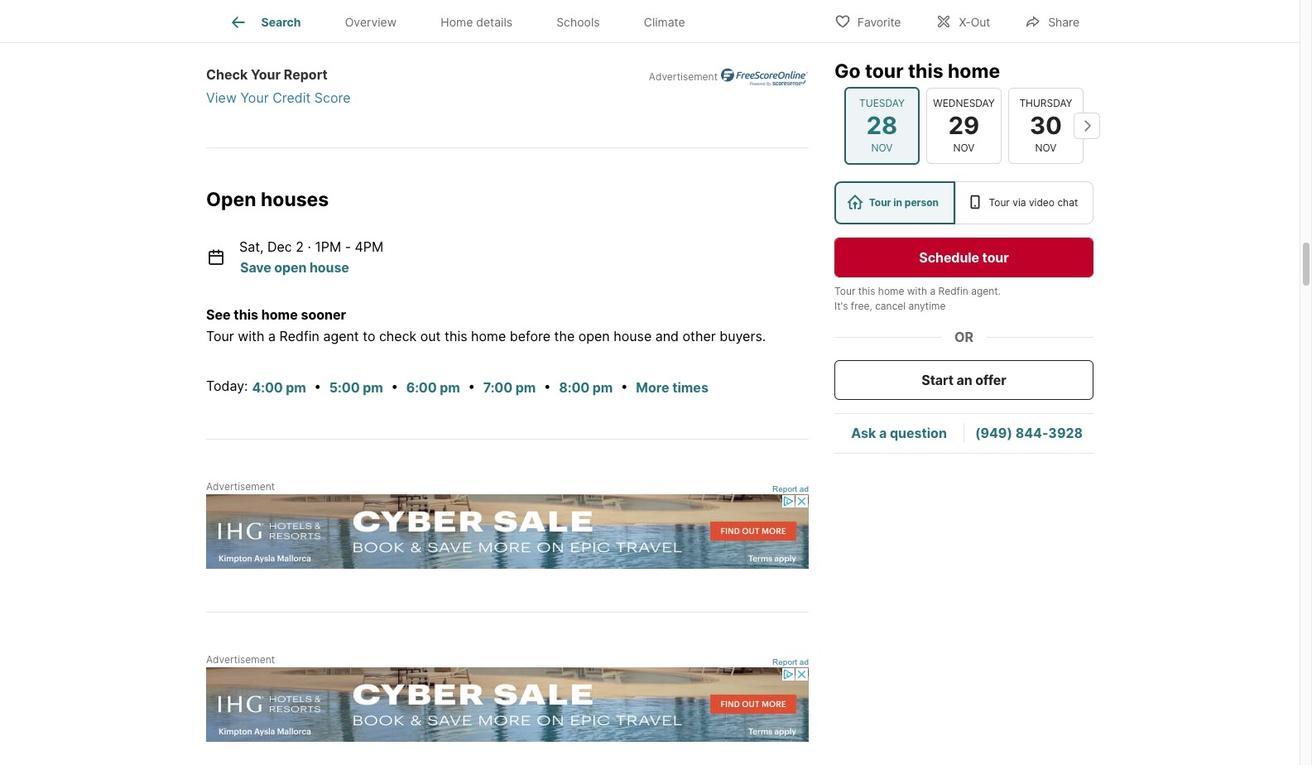 Task type: locate. For each thing, give the bounding box(es) containing it.
redfin
[[939, 285, 969, 297], [280, 328, 320, 345]]

0 vertical spatial report ad
[[773, 484, 809, 494]]

score
[[315, 89, 351, 106]]

1 vertical spatial report ad button
[[773, 658, 809, 670]]

nov down 29
[[954, 142, 975, 154]]

2 • from the left
[[391, 378, 399, 394]]

report ad button for second 'ad' region from the bottom
[[773, 484, 809, 497]]

tour inside see this home sooner tour with a redfin agent to check out this home before the open house and other buyers.
[[206, 328, 234, 345]]

this right "see"
[[234, 307, 258, 323]]

offer
[[976, 372, 1007, 388]]

3 • from the left
[[468, 378, 476, 394]]

climate tab
[[622, 2, 708, 42]]

1 ad from the top
[[800, 484, 809, 494]]

tour up it's
[[835, 285, 856, 297]]

free,
[[851, 300, 873, 312]]

tab list
[[206, 0, 721, 42]]

report
[[284, 66, 328, 83], [773, 484, 798, 494], [773, 658, 798, 667]]

1 vertical spatial ad
[[800, 658, 809, 667]]

•
[[314, 378, 322, 394], [391, 378, 399, 394], [468, 378, 476, 394], [544, 378, 551, 394], [621, 378, 629, 394]]

0 vertical spatial redfin
[[939, 285, 969, 297]]

nov inside wednesday 29 nov
[[954, 142, 975, 154]]

5 • from the left
[[621, 378, 629, 394]]

this inside tour this home with a redfin agent. it's free, cancel anytime
[[859, 285, 876, 297]]

1 nov from the left
[[872, 142, 893, 154]]

• left 6:00
[[391, 378, 399, 394]]

1 horizontal spatial va
[[268, 25, 286, 42]]

6:00
[[406, 379, 437, 396]]

a
[[237, 2, 245, 19], [931, 285, 936, 297], [268, 328, 276, 345], [880, 425, 887, 442]]

home up cancel
[[879, 285, 905, 297]]

0 horizontal spatial house
[[310, 259, 349, 276]]

a up the anytime
[[931, 285, 936, 297]]

4 • from the left
[[544, 378, 551, 394]]

report ad button
[[773, 484, 809, 497], [773, 658, 809, 670]]

report ad for second 'ad' region from the top
[[773, 658, 809, 667]]

0 horizontal spatial va
[[248, 2, 267, 19]]

1 horizontal spatial redfin
[[939, 285, 969, 297]]

house down 1pm
[[310, 259, 349, 276]]

0 vertical spatial ad region
[[206, 494, 809, 569]]

overview
[[345, 15, 397, 29]]

2 ad from the top
[[800, 658, 809, 667]]

0 vertical spatial report
[[284, 66, 328, 83]]

redfin down sooner
[[280, 328, 320, 345]]

2 vertical spatial report
[[773, 658, 798, 667]]

thursday
[[1020, 97, 1073, 109]]

(949) 844-3928
[[976, 425, 1084, 442]]

report ad for second 'ad' region from the bottom
[[773, 484, 809, 494]]

nov inside the tuesday 28 nov
[[872, 142, 893, 154]]

tour for go
[[866, 60, 904, 83]]

1 vertical spatial open
[[579, 328, 610, 345]]

home left sooner
[[262, 307, 298, 323]]

report for second 'ad' region from the top
[[773, 658, 798, 667]]

0 vertical spatial open
[[274, 259, 307, 276]]

tour left via
[[989, 196, 1010, 209]]

1 vertical spatial va
[[268, 25, 286, 42]]

report inside check your report view your credit score
[[284, 66, 328, 83]]

check your report view your credit score
[[206, 66, 351, 106]]

3 pm from the left
[[440, 379, 460, 396]]

pm right the 5:00
[[363, 379, 383, 396]]

tour in person
[[870, 196, 939, 209]]

2 report ad button from the top
[[773, 658, 809, 670]]

a up 4:00
[[268, 328, 276, 345]]

va down loan
[[268, 25, 286, 42]]

0 vertical spatial va
[[248, 2, 267, 19]]

0 horizontal spatial redfin
[[280, 328, 320, 345]]

open inside see this home sooner tour with a redfin agent to check out this home before the open house and other buyers.
[[579, 328, 610, 345]]

open right the 'the'
[[579, 328, 610, 345]]

• left more
[[621, 378, 629, 394]]

report ad
[[773, 484, 809, 494], [773, 658, 809, 667]]

1 vertical spatial tour
[[983, 249, 1009, 266]]

other
[[683, 328, 716, 345]]

0% down va home loans: get quote link
[[206, 24, 819, 44]]

• left the 5:00
[[314, 378, 322, 394]]

844-
[[1016, 425, 1049, 442]]

search
[[261, 15, 301, 29]]

home left details
[[441, 15, 473, 29]]

0 vertical spatial house
[[310, 259, 349, 276]]

open down 2
[[274, 259, 307, 276]]

loans:
[[330, 25, 371, 42]]

house
[[310, 259, 349, 276], [614, 328, 652, 345]]

details
[[477, 15, 513, 29]]

4:00 pm button
[[251, 377, 307, 398]]

0 horizontal spatial open
[[274, 259, 307, 276]]

agent.
[[972, 285, 1001, 297]]

1 report ad button from the top
[[773, 484, 809, 497]]

tab list containing search
[[206, 0, 721, 42]]

out
[[421, 328, 441, 345]]

tour down "see"
[[206, 328, 234, 345]]

pm right 4:00
[[286, 379, 306, 396]]

a right the find on the top left
[[237, 2, 245, 19]]

0 horizontal spatial nov
[[872, 142, 893, 154]]

tour inside button
[[983, 249, 1009, 266]]

agent
[[323, 328, 359, 345]]

va up 'down'
[[248, 2, 267, 19]]

tour up the agent. at the top
[[983, 249, 1009, 266]]

-
[[345, 238, 351, 255]]

list box
[[835, 181, 1094, 224]]

1 vertical spatial report
[[773, 484, 798, 494]]

a inside see this home sooner tour with a redfin agent to check out this home before the open house and other buyers.
[[268, 328, 276, 345]]

tour in person option
[[835, 181, 956, 224]]

0 horizontal spatial with
[[238, 328, 265, 345]]

2 report ad from the top
[[773, 658, 809, 667]]

open
[[274, 259, 307, 276], [579, 328, 610, 345]]

your right the "view"
[[241, 89, 269, 106]]

0 horizontal spatial tour
[[866, 60, 904, 83]]

with up 4:00
[[238, 328, 265, 345]]

7:00 pm button
[[483, 377, 537, 398]]

tour left the in
[[870, 196, 892, 209]]

pm right 7:00
[[516, 379, 536, 396]]

this up free,
[[859, 285, 876, 297]]

1 horizontal spatial tour
[[983, 249, 1009, 266]]

• left 7:00
[[468, 378, 476, 394]]

houses
[[261, 188, 329, 211]]

• left 8:00
[[544, 378, 551, 394]]

home down loan
[[289, 25, 326, 42]]

pm right 8:00
[[593, 379, 613, 396]]

tour inside tour via video chat option
[[989, 196, 1010, 209]]

tour inside tour this home with a redfin agent. it's free, cancel anytime
[[835, 285, 856, 297]]

1 horizontal spatial home
[[441, 15, 473, 29]]

get
[[375, 25, 397, 42]]

1 horizontal spatial house
[[614, 328, 652, 345]]

video
[[1030, 196, 1055, 209]]

tour inside the "tour in person" option
[[870, 196, 892, 209]]

0 vertical spatial ad
[[800, 484, 809, 494]]

x-out
[[960, 14, 991, 29]]

redfin inside see this home sooner tour with a redfin agent to check out this home before the open house and other buyers.
[[280, 328, 320, 345]]

check
[[206, 66, 248, 83]]

·
[[308, 238, 311, 255]]

3 nov from the left
[[1036, 142, 1057, 154]]

wednesday
[[934, 97, 995, 109]]

0 vertical spatial tour
[[866, 60, 904, 83]]

1 vertical spatial report ad
[[773, 658, 809, 667]]

1 vertical spatial redfin
[[280, 328, 320, 345]]

home left before
[[471, 328, 506, 345]]

1 horizontal spatial with
[[908, 285, 928, 297]]

home inside home details tab
[[441, 15, 473, 29]]

1 horizontal spatial nov
[[954, 142, 975, 154]]

a right the ask
[[880, 425, 887, 442]]

share
[[1049, 14, 1080, 29]]

1 report ad from the top
[[773, 484, 809, 494]]

tour
[[870, 196, 892, 209], [989, 196, 1010, 209], [835, 285, 856, 297], [206, 328, 234, 345]]

before
[[510, 328, 551, 345]]

the
[[555, 328, 575, 345]]

0 vertical spatial report ad button
[[773, 484, 809, 497]]

list box containing tour in person
[[835, 181, 1094, 224]]

this up 'wednesday'
[[909, 60, 944, 83]]

tour up tuesday at the right top
[[866, 60, 904, 83]]

home up 'wednesday'
[[948, 60, 1001, 83]]

0 horizontal spatial home
[[289, 25, 326, 42]]

1 vertical spatial house
[[614, 328, 652, 345]]

1 horizontal spatial open
[[579, 328, 610, 345]]

5:00 pm button
[[329, 377, 384, 398]]

tour via video chat option
[[956, 181, 1094, 224]]

times
[[673, 379, 709, 396]]

down
[[229, 25, 265, 42]]

house left and
[[614, 328, 652, 345]]

your
[[251, 66, 281, 83], [241, 89, 269, 106]]

start an offer
[[922, 372, 1007, 388]]

advertisement
[[649, 6, 718, 19], [649, 70, 718, 83], [206, 480, 275, 493], [206, 653, 275, 666]]

nov down the 30
[[1036, 142, 1057, 154]]

overview tab
[[323, 2, 419, 42]]

0 vertical spatial with
[[908, 285, 928, 297]]

1 vertical spatial ad region
[[206, 667, 809, 742]]

0%
[[206, 25, 225, 42]]

8:00
[[559, 379, 590, 396]]

tour for schedule
[[983, 249, 1009, 266]]

redfin up the anytime
[[939, 285, 969, 297]]

va
[[248, 2, 267, 19], [268, 25, 286, 42]]

sooner
[[301, 307, 346, 323]]

pm right 6:00
[[440, 379, 460, 396]]

pm
[[286, 379, 306, 396], [363, 379, 383, 396], [440, 379, 460, 396], [516, 379, 536, 396], [593, 379, 613, 396]]

search link
[[228, 12, 301, 32]]

2 horizontal spatial nov
[[1036, 142, 1057, 154]]

ad region
[[206, 494, 809, 569], [206, 667, 809, 742]]

with up the anytime
[[908, 285, 928, 297]]

your up credit
[[251, 66, 281, 83]]

ad for second 'ad' region from the bottom
[[800, 484, 809, 494]]

ask a question link
[[852, 425, 948, 442]]

tour for tour in person
[[870, 196, 892, 209]]

ask a question
[[852, 425, 948, 442]]

with inside tour this home with a redfin agent. it's free, cancel anytime
[[908, 285, 928, 297]]

4pm
[[355, 238, 384, 255]]

ad
[[800, 484, 809, 494], [800, 658, 809, 667]]

1 vertical spatial with
[[238, 328, 265, 345]]

person
[[905, 196, 939, 209]]

dec
[[268, 238, 292, 255]]

favorite
[[858, 14, 902, 29]]

nov down 28
[[872, 142, 893, 154]]

nov inside thursday 30 nov
[[1036, 142, 1057, 154]]

None button
[[845, 87, 920, 165], [927, 88, 1002, 164], [1009, 88, 1084, 164], [845, 87, 920, 165], [927, 88, 1002, 164], [1009, 88, 1084, 164]]

home
[[441, 15, 473, 29], [289, 25, 326, 42]]

2 nov from the left
[[954, 142, 975, 154]]

home details tab
[[419, 2, 535, 42]]

open houses
[[206, 188, 329, 211]]

a inside "find a va loan 0% down va home loans: get quote"
[[237, 2, 245, 19]]

tour via video chat
[[989, 196, 1079, 209]]

4:00
[[252, 379, 283, 396]]



Task type: describe. For each thing, give the bounding box(es) containing it.
see
[[206, 307, 231, 323]]

wednesday 29 nov
[[934, 97, 995, 154]]

tour this home with a redfin agent. it's free, cancel anytime
[[835, 285, 1001, 312]]

schools
[[557, 15, 600, 29]]

next image
[[1074, 113, 1101, 139]]

view your credit score link
[[206, 88, 819, 107]]

30
[[1030, 111, 1063, 140]]

(949)
[[976, 425, 1013, 442]]

more times link
[[636, 379, 709, 396]]

2 ad region from the top
[[206, 667, 809, 742]]

today:
[[206, 378, 248, 394]]

8:00 pm button
[[559, 377, 614, 398]]

tour for tour this home with a redfin agent. it's free, cancel anytime
[[835, 285, 856, 297]]

check
[[379, 328, 417, 345]]

and
[[656, 328, 679, 345]]

6:00 pm button
[[406, 377, 461, 398]]

sat, dec 2 · 1pm - 4pm save open house
[[239, 238, 384, 276]]

favorite button
[[821, 4, 916, 38]]

x-
[[960, 14, 971, 29]]

4 pm from the left
[[516, 379, 536, 396]]

thursday 30 nov
[[1020, 97, 1073, 154]]

go
[[835, 60, 861, 83]]

go tour this home
[[835, 60, 1001, 83]]

view
[[206, 89, 237, 106]]

house inside see this home sooner tour with a redfin agent to check out this home before the open house and other buyers.
[[614, 328, 652, 345]]

schools tab
[[535, 2, 622, 42]]

schedule tour button
[[835, 238, 1094, 277]]

5:00
[[330, 379, 360, 396]]

tour for tour via video chat
[[989, 196, 1010, 209]]

it's
[[835, 300, 849, 312]]

save
[[240, 259, 271, 276]]

schedule tour
[[920, 249, 1009, 266]]

sat,
[[239, 238, 264, 255]]

buyers.
[[720, 328, 766, 345]]

ask
[[852, 425, 877, 442]]

start an offer button
[[835, 360, 1094, 400]]

share button
[[1012, 4, 1094, 38]]

home inside "find a va loan 0% down va home loans: get quote"
[[289, 25, 326, 42]]

a inside tour this home with a redfin agent. it's free, cancel anytime
[[931, 285, 936, 297]]

7:00
[[484, 379, 513, 396]]

loan
[[270, 2, 301, 19]]

redfin inside tour this home with a redfin agent. it's free, cancel anytime
[[939, 285, 969, 297]]

home inside tour this home with a redfin agent. it's free, cancel anytime
[[879, 285, 905, 297]]

0 vertical spatial your
[[251, 66, 281, 83]]

1 vertical spatial your
[[241, 89, 269, 106]]

anytime
[[909, 300, 946, 312]]

credit
[[273, 89, 311, 106]]

5 pm from the left
[[593, 379, 613, 396]]

2 pm from the left
[[363, 379, 383, 396]]

see this home sooner tour with a redfin agent to check out this home before the open house and other buyers.
[[206, 307, 766, 345]]

1 • from the left
[[314, 378, 322, 394]]

chat
[[1058, 196, 1079, 209]]

1 pm from the left
[[286, 379, 306, 396]]

1 ad region from the top
[[206, 494, 809, 569]]

find
[[206, 2, 234, 19]]

ad for second 'ad' region from the top
[[800, 658, 809, 667]]

2
[[296, 238, 304, 255]]

cancel
[[876, 300, 906, 312]]

question
[[890, 425, 948, 442]]

28
[[867, 111, 898, 140]]

29
[[949, 111, 980, 140]]

with inside see this home sooner tour with a redfin agent to check out this home before the open house and other buyers.
[[238, 328, 265, 345]]

schedule
[[920, 249, 980, 266]]

x-out button
[[922, 4, 1005, 38]]

(949) 844-3928 link
[[976, 425, 1084, 442]]

in
[[894, 196, 903, 209]]

save open house button
[[239, 257, 350, 278]]

nov for 28
[[872, 142, 893, 154]]

tuesday
[[860, 97, 905, 109]]

an
[[957, 372, 973, 388]]

report ad button for second 'ad' region from the top
[[773, 658, 809, 670]]

tuesday 28 nov
[[860, 97, 905, 154]]

this right out
[[445, 328, 468, 345]]

via
[[1013, 196, 1027, 209]]

find a va loan 0% down va home loans: get quote
[[206, 2, 439, 42]]

home details
[[441, 15, 513, 29]]

out
[[971, 14, 991, 29]]

more
[[636, 379, 670, 396]]

climate
[[644, 15, 686, 29]]

house inside sat, dec 2 · 1pm - 4pm save open house
[[310, 259, 349, 276]]

report for second 'ad' region from the bottom
[[773, 484, 798, 494]]

3928
[[1049, 425, 1084, 442]]

quote
[[401, 25, 439, 42]]

today: 4:00 pm • 5:00 pm • 6:00 pm • 7:00 pm • 8:00 pm • more times
[[206, 378, 709, 396]]

or
[[955, 329, 974, 345]]

to
[[363, 328, 376, 345]]

nov for 30
[[1036, 142, 1057, 154]]

1pm
[[315, 238, 341, 255]]

nov for 29
[[954, 142, 975, 154]]

open
[[206, 188, 256, 211]]

open inside sat, dec 2 · 1pm - 4pm save open house
[[274, 259, 307, 276]]

start
[[922, 372, 954, 388]]



Task type: vqa. For each thing, say whether or not it's contained in the screenshot.
"SCHEDULE TOUR" button
yes



